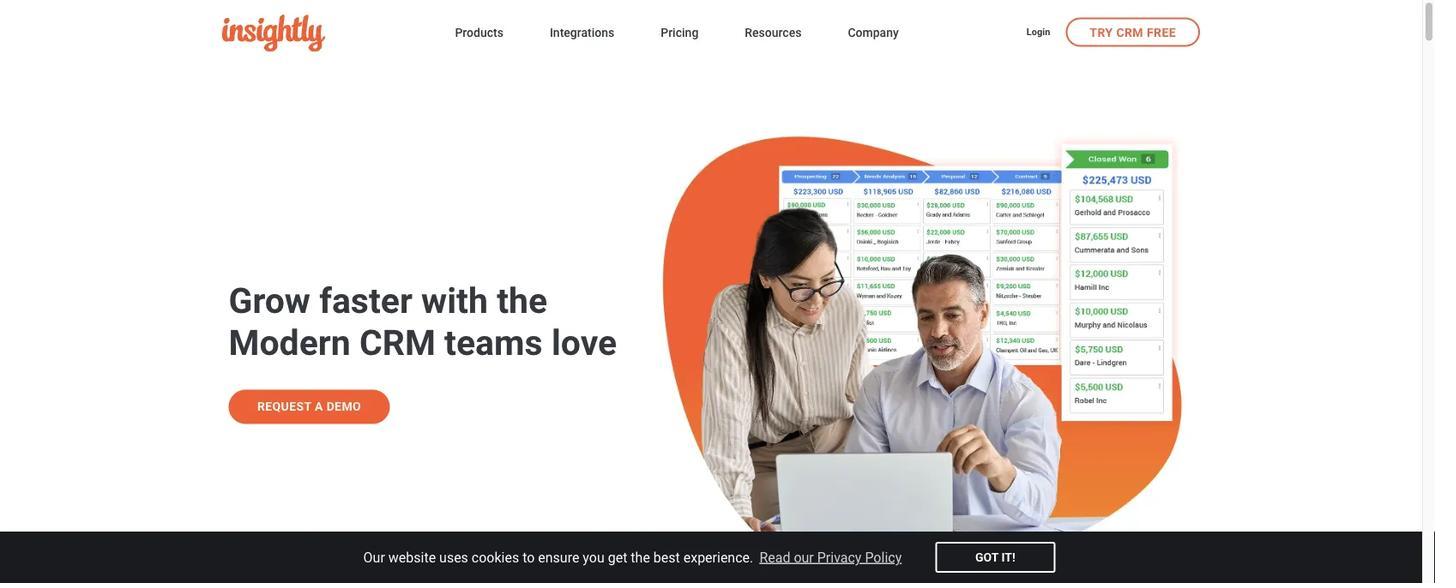Task type: describe. For each thing, give the bounding box(es) containing it.
grow
[[229, 280, 311, 322]]

best
[[654, 549, 680, 566]]

grow faster with the modern crm teams love
[[229, 280, 617, 364]]

integrations
[[550, 26, 614, 40]]

insightly logo image
[[222, 14, 325, 52]]

pricing link
[[661, 22, 699, 46]]

teams
[[444, 322, 543, 364]]

the inside grow faster with the modern crm teams love
[[497, 280, 547, 322]]

ensure
[[538, 549, 579, 566]]

you
[[583, 549, 605, 566]]

modern
[[229, 322, 351, 364]]

login
[[1027, 26, 1050, 37]]

request a demo
[[257, 400, 361, 414]]

pricing
[[661, 26, 699, 40]]

try crm free
[[1090, 25, 1176, 39]]

try crm free link
[[1066, 18, 1200, 47]]

read our privacy policy button
[[757, 545, 905, 571]]

faster
[[319, 280, 413, 322]]

crm inside 'button'
[[1116, 25, 1144, 39]]

policy
[[865, 549, 902, 566]]

try
[[1090, 25, 1113, 39]]

home banner businessman 2023 v3 image
[[659, 112, 1207, 582]]

demo
[[327, 400, 361, 414]]

read
[[760, 549, 790, 566]]

got it! button
[[935, 542, 1055, 573]]

crm inside grow faster with the modern crm teams love
[[359, 322, 436, 364]]

company link
[[848, 22, 899, 46]]

got
[[975, 550, 998, 564]]



Task type: locate. For each thing, give the bounding box(es) containing it.
the up teams at the left bottom of the page
[[497, 280, 547, 322]]

crm down faster
[[359, 322, 436, 364]]

0 vertical spatial the
[[497, 280, 547, 322]]

love
[[551, 322, 617, 364]]

0 vertical spatial crm
[[1116, 25, 1144, 39]]

cookies
[[472, 549, 519, 566]]

the right get
[[631, 549, 650, 566]]

insightly logo link
[[222, 14, 428, 52]]

1 horizontal spatial the
[[631, 549, 650, 566]]

our
[[794, 549, 814, 566]]

resources
[[745, 26, 802, 40]]

1 horizontal spatial crm
[[1116, 25, 1144, 39]]

try crm free button
[[1066, 18, 1200, 47]]

with
[[421, 280, 488, 322]]

free
[[1147, 25, 1176, 39]]

our website uses cookies to ensure you get the best experience. read our privacy policy
[[363, 549, 902, 566]]

uses
[[439, 549, 468, 566]]

1 vertical spatial crm
[[359, 322, 436, 364]]

crm
[[1116, 25, 1144, 39], [359, 322, 436, 364]]

cookieconsent dialog
[[0, 532, 1422, 583]]

the
[[497, 280, 547, 322], [631, 549, 650, 566]]

integrations link
[[550, 22, 614, 46]]

our
[[363, 549, 385, 566]]

1 vertical spatial the
[[631, 549, 650, 566]]

products
[[455, 26, 503, 40]]

company
[[848, 26, 899, 40]]

crm right try
[[1116, 25, 1144, 39]]

get
[[608, 549, 627, 566]]

login link
[[1027, 26, 1050, 40]]

the inside cookieconsent dialog
[[631, 549, 650, 566]]

website
[[388, 549, 436, 566]]

got it!
[[975, 550, 1015, 564]]

resources link
[[745, 22, 802, 46]]

0 horizontal spatial the
[[497, 280, 547, 322]]

products link
[[455, 22, 503, 46]]

a
[[315, 400, 323, 414]]

request
[[257, 400, 311, 414]]

0 horizontal spatial crm
[[359, 322, 436, 364]]

request a demo link
[[229, 390, 390, 424]]

experience.
[[683, 549, 753, 566]]

privacy
[[817, 549, 862, 566]]

to
[[523, 549, 535, 566]]

it!
[[1001, 550, 1015, 564]]



Task type: vqa. For each thing, say whether or not it's contained in the screenshot.
'functions'
no



